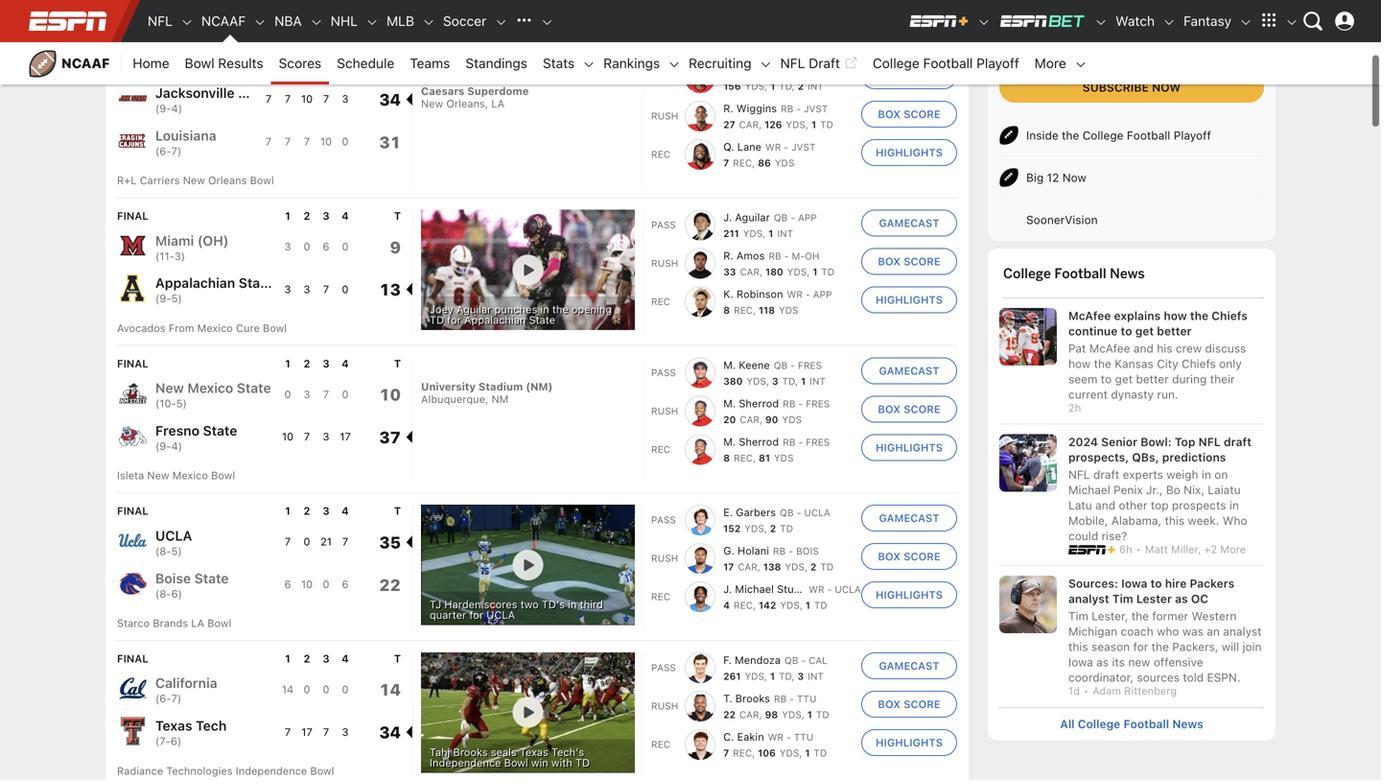 Task type: describe. For each thing, give the bounding box(es) containing it.
from
[[169, 322, 194, 334]]

98
[[765, 709, 778, 720]]

this inside '2024 senior bowl: top nfl draft prospects, qbs, predictions nfl draft experts weigh in on michael penix jr., bo nix, laiatu latu and other top prospects in mobile, alabama, this week. who could rise?'
[[1165, 514, 1185, 527]]

1 vertical spatial iowa
[[1069, 656, 1094, 669]]

aguilar for for
[[457, 303, 492, 316]]

1 horizontal spatial to
[[1121, 324, 1133, 338]]

0 vertical spatial as
[[1176, 592, 1189, 606]]

football up big 12 now link
[[1127, 128, 1171, 142]]

score for 9
[[904, 255, 941, 268]]

13
[[379, 280, 401, 299]]

and inside "mcafee explains how the chiefs continue to get better pat mcafee and his crew discuss how the kansas city chiefs only seem to get better during their current dynasty run. 2h"
[[1134, 341, 1154, 355]]

score for 14
[[904, 698, 941, 711]]

list for 10
[[652, 357, 854, 465]]

packers,
[[1173, 640, 1219, 654]]

ttu for eakin
[[794, 732, 814, 743]]

eakin
[[738, 731, 764, 743]]

new left orleans
[[183, 174, 205, 187]]

score for 10
[[904, 403, 941, 415]]

in inside the "tj harden scores two td's in third quarter for ucla"
[[568, 599, 577, 611]]

0 vertical spatial mcafee
[[1069, 309, 1112, 322]]

cricket celebration bowl
[[117, 27, 241, 39]]

1 horizontal spatial more espn image
[[1286, 16, 1299, 29]]

texas tech ( 7-6 )
[[155, 718, 227, 748]]

playoff inside the inside the college football playoff link
[[1174, 128, 1212, 142]]

1 vertical spatial get
[[1116, 372, 1133, 386]]

9- for 9
[[160, 292, 171, 305]]

126
[[765, 119, 782, 130]]

external link image
[[844, 52, 858, 75]]

td inside r. amos rb - m-oh 33 car 180 yds 1 td
[[822, 266, 835, 277]]

box for 10
[[878, 403, 901, 415]]

( inside louisiana ( 6-7 )
[[155, 145, 160, 157]]

k.
[[724, 288, 734, 300]]

fres for m. sherrod rb - fres 20 car 90 yds
[[806, 398, 830, 409]]

wr down the bois
[[809, 584, 825, 595]]

fantasy link
[[1177, 0, 1240, 42]]

( inside miami (oh) ( 11-3 )
[[155, 250, 160, 262]]

more link
[[1027, 42, 1075, 84]]

7 inside the california ( 6-7 )
[[171, 693, 177, 705]]

m. for m. sherrod rb - fres 8 rec 81 yds
[[724, 436, 736, 448]]

1 inside 'j. aguilar qb - app 211 yds 1 int'
[[769, 228, 774, 239]]

f. mendoza qb - cal 261 yds 1 td 3 int
[[724, 654, 828, 682]]

1 horizontal spatial 14
[[379, 680, 401, 699]]

mexico inside new mexico state ( 10-5 )
[[188, 380, 233, 396]]

yds inside r. amos rb - m-oh 33 car 180 yds 1 td
[[788, 266, 807, 277]]

j. for j. aguilar qb - app 211 yds 1 int
[[724, 211, 732, 224]]

watch image
[[1163, 16, 1177, 29]]

qb for 35
[[780, 507, 794, 518]]

z. webb image
[[685, 62, 716, 93]]

qb for 14
[[785, 655, 799, 666]]

on
[[1215, 468, 1229, 481]]

yds inside r. wiggins rb - jvst 27 car 126 yds 1 td
[[786, 119, 806, 130]]

standings link
[[458, 42, 535, 84]]

car for 35
[[738, 562, 758, 573]]

cure
[[236, 322, 260, 334]]

college inside 'list'
[[1083, 128, 1124, 142]]

jvst for lane
[[792, 141, 816, 152]]

1 vertical spatial as
[[1097, 656, 1109, 669]]

college up the mcafee explains how the chiefs continue to get better image
[[1004, 265, 1052, 282]]

state for 34
[[238, 85, 273, 101]]

td's
[[542, 599, 565, 611]]

boise
[[155, 570, 191, 586]]

0 vertical spatial 22
[[379, 575, 401, 594]]

(oh)
[[197, 232, 229, 248]]

box for 9
[[878, 255, 901, 268]]

td down the wr - ucla
[[815, 600, 828, 611]]

nhl
[[331, 13, 358, 29]]

rb for 14
[[774, 693, 787, 704]]

) inside the boise state ( 8-6 )
[[178, 588, 182, 600]]

lane
[[738, 140, 762, 153]]

pass for 10
[[652, 367, 676, 378]]

all college football news link
[[1061, 717, 1204, 731]]

- for z. webb qb - jvst 156 yds 1 td 2 int
[[786, 65, 791, 76]]

yds inside m. sherrod rb - fres 20 car 90 yds
[[783, 414, 802, 425]]

jvst for wiggins
[[804, 103, 828, 114]]

ttu for brooks
[[797, 693, 817, 704]]

who
[[1157, 625, 1180, 638]]

1 horizontal spatial how
[[1164, 309, 1188, 322]]

soonervision link
[[988, 199, 1276, 241]]

latu
[[1069, 499, 1093, 512]]

miami
[[155, 232, 194, 248]]

m-
[[792, 251, 805, 262]]

4 inside 'jacksonville state ( 9-4 )'
[[171, 102, 178, 115]]

q. lane image
[[685, 139, 716, 170]]

inside
[[1027, 128, 1059, 142]]

oc
[[1192, 592, 1209, 606]]

more sports image
[[540, 16, 554, 29]]

g. holani image
[[685, 543, 716, 574]]

1 inside f. mendoza qb - cal 261 yds 1 td 3 int
[[771, 671, 775, 682]]

jvst for webb
[[794, 65, 818, 76]]

new right isleta
[[147, 469, 169, 482]]

car for 34
[[739, 119, 759, 130]]

car for 14
[[740, 709, 760, 720]]

0 vertical spatial iowa
[[1122, 577, 1148, 590]]

yds inside 'j. aguilar qb - app 211 yds 1 int'
[[743, 228, 763, 239]]

caesars
[[421, 85, 465, 98]]

1 pass from the top
[[652, 72, 676, 83]]

who
[[1223, 514, 1248, 527]]

rise?
[[1102, 529, 1128, 543]]

rec inside m. sherrod rb - fres 8 rec 81 yds
[[734, 452, 753, 463]]

21
[[321, 536, 332, 548]]

california link
[[155, 674, 217, 693]]

6 inside the boise state ( 8-6 )
[[171, 588, 178, 600]]

cal
[[809, 655, 828, 666]]

score for 34
[[904, 108, 941, 120]]

celebration
[[156, 27, 214, 39]]

6 inside texas tech ( 7-6 )
[[171, 735, 177, 748]]

gamecast for 10
[[879, 365, 940, 377]]

packers
[[1190, 577, 1235, 590]]

) inside louisiana ( 6-7 )
[[177, 145, 182, 157]]

car inside r. amos rb - m-oh 33 car 180 yds 1 td
[[740, 266, 760, 277]]

pass for 14
[[652, 662, 676, 673]]

nhl image
[[366, 16, 379, 29]]

) inside miami (oh) ( 11-3 )
[[181, 250, 185, 262]]

bowl inside "tahj brooks seals texas tech's independence bowl win with td"
[[504, 757, 528, 769]]

m. for m. keene qb - fres 380 yds 3 td 1 int
[[724, 359, 736, 371]]

louisiana
[[155, 128, 216, 143]]

yds inside m. sherrod rb - fres 8 rec 81 yds
[[774, 452, 794, 463]]

standings
[[466, 55, 528, 71]]

int inside 'j. aguilar qb - app 211 yds 1 int'
[[778, 228, 794, 239]]

yds inside t. brooks rb - ttu 22 car 98 yds 1 td
[[782, 709, 802, 720]]

qb for 10
[[774, 360, 788, 371]]

qbs,
[[1133, 451, 1160, 464]]

7 inside c. eakin wr - ttu 7 rec 106 yds 1 td
[[724, 747, 729, 759]]

fantasy
[[1184, 13, 1232, 29]]

tim lester, the former western michigan coach who was an analyst this season for the packers, will join iowa as its new offensive coordinator, sources told espn. element
[[1069, 607, 1265, 685]]

rush for 34
[[652, 110, 679, 121]]

yds inside z. webb qb - jvst 156 yds 1 td 2 int
[[745, 80, 765, 91]]

nfl link
[[140, 0, 180, 42]]

college right the external link icon
[[873, 55, 920, 71]]

recruiting
[[689, 55, 752, 71]]

t for 10
[[394, 357, 401, 370]]

1 horizontal spatial tim
[[1113, 592, 1134, 606]]

7 inside q. lane wr - jvst 7 rec 86 yds
[[724, 157, 729, 168]]

m. sherrod rb - fres 20 car 90 yds
[[724, 397, 830, 425]]

- for f. mendoza qb - cal 261 yds 1 td 3 int
[[802, 655, 806, 666]]

ucla link
[[155, 527, 192, 545]]

rush for 9
[[652, 258, 679, 269]]

box score for 35
[[878, 550, 941, 563]]

rb inside m. sherrod rb - fres 8 rec 81 yds
[[783, 437, 796, 448]]

gamecast for 34
[[879, 69, 940, 82]]

rankings
[[604, 55, 660, 71]]

ncaaf inside global navigation element
[[201, 13, 246, 29]]

1 inside t. brooks rb - ttu 22 car 98 yds 1 td
[[808, 709, 813, 720]]

box score for 14
[[878, 698, 941, 711]]

- up 4 rec 142 yds 1 td
[[828, 584, 832, 595]]

1 inside r. amos rb - m-oh 33 car 180 yds 1 td
[[813, 266, 818, 277]]

1 vertical spatial more
[[1221, 543, 1247, 556]]

211
[[724, 228, 740, 239]]

big 12 now
[[1027, 171, 1087, 184]]

rush for 35
[[652, 553, 679, 564]]

nfl down prospects,
[[1069, 468, 1091, 481]]

r. wiggins rb - jvst 27 car 126 yds 1 td
[[724, 102, 834, 130]]

recruiting link
[[681, 42, 760, 84]]

webb
[[737, 64, 766, 76]]

r. for 9
[[724, 250, 734, 262]]

schedule
[[337, 55, 395, 71]]

rittenberg
[[1125, 685, 1178, 697]]

new
[[1129, 656, 1151, 669]]

list containing inside the college football playoff
[[988, 114, 1276, 241]]

final for 35
[[117, 505, 148, 517]]

appalachian inside appalachian state ( 9-5 )
[[155, 275, 235, 291]]

2 vertical spatial 17
[[302, 726, 313, 738]]

final for 14
[[117, 652, 148, 665]]

yds inside e. garbers qb - ucla 152 yds 2 td
[[745, 523, 765, 534]]

0 horizontal spatial analyst
[[1069, 592, 1110, 606]]

t for 35
[[394, 505, 401, 517]]

brooks for t.
[[736, 692, 770, 705]]

1 inside c. eakin wr - ttu 7 rec 106 yds 1 td
[[805, 747, 810, 759]]

31
[[379, 132, 401, 152]]

miami (oh) ( 11-3 )
[[155, 232, 229, 262]]

152
[[724, 523, 741, 534]]

texas inside "tahj brooks seals texas tech's independence bowl win with td"
[[520, 746, 549, 759]]

senior
[[1102, 435, 1138, 449]]

starco
[[117, 617, 150, 629]]

former
[[1153, 609, 1189, 623]]

third
[[580, 599, 604, 611]]

1 inside r. wiggins rb - jvst 27 car 126 yds 1 td
[[812, 119, 817, 130]]

wr for 9
[[787, 289, 803, 300]]

subscribe now link
[[1000, 72, 1265, 103]]

espn+ image
[[909, 13, 970, 29]]

1 vertical spatial michael
[[735, 583, 774, 596]]

( inside the california ( 6-7 )
[[155, 693, 160, 705]]

college football news
[[1004, 265, 1145, 282]]

wr - ucla
[[809, 584, 861, 595]]

highlights link for 13
[[862, 287, 958, 313]]

34 for texas tech
[[379, 723, 401, 742]]

stats link
[[535, 42, 583, 84]]

( inside fresno state ( 9-4 )
[[155, 440, 160, 452]]

nfl right recruiting image
[[781, 55, 806, 71]]

4 inside fresno state ( 9-4 )
[[171, 440, 178, 452]]

more inside the more 'link'
[[1035, 55, 1067, 71]]

new mexico state ( 10-5 )
[[155, 380, 271, 410]]

box for 34
[[878, 108, 901, 120]]

sources
[[1137, 671, 1180, 684]]

8- inside ucla ( 8-5 )
[[160, 545, 171, 557]]

prospects
[[1173, 499, 1227, 512]]

0 vertical spatial chiefs
[[1212, 309, 1248, 322]]

- for m. sherrod rb - fres 20 car 90 yds
[[799, 398, 803, 409]]

) inside 'jacksonville state ( 9-4 )'
[[178, 102, 182, 115]]

int for 10
[[810, 376, 826, 387]]

11-
[[160, 250, 175, 262]]

- for c. eakin wr - ttu 7 rec 106 yds 1 td
[[787, 732, 792, 743]]

td inside joey aguilar punches in the opening td for appalachian state
[[430, 314, 444, 326]]

z.
[[724, 64, 734, 76]]

5 inside appalachian state ( 9-5 )
[[171, 292, 178, 305]]

ncaaf image
[[253, 16, 267, 29]]

1 vertical spatial news
[[1173, 717, 1204, 731]]

playoff inside college football playoff link
[[977, 55, 1020, 71]]

to inside sources: iowa to hire packers analyst tim lester as oc tim lester, the former western michigan coach who was an analyst this season for the packers, will join iowa as its new offensive coordinator, sources told espn.
[[1151, 577, 1163, 590]]

avocados from mexico cure bowl
[[117, 322, 287, 334]]

football down soonervision
[[1055, 265, 1107, 282]]

4 inside 'list'
[[724, 600, 730, 611]]

the up "seem"
[[1094, 357, 1112, 370]]

- for j. aguilar qb - app 211 yds 1 int
[[791, 212, 796, 223]]

join
[[1243, 640, 1262, 654]]

stats image
[[583, 58, 596, 71]]

ucla up boise
[[155, 528, 192, 543]]

0 horizontal spatial how
[[1069, 357, 1091, 370]]

state for 13
[[239, 275, 273, 291]]

rec inside q. lane wr - jvst 7 rec 86 yds
[[733, 157, 753, 168]]

nfl up predictions
[[1199, 435, 1221, 449]]

box score link for 35
[[862, 543, 958, 570]]

highlights link for 22
[[862, 582, 958, 609]]

- for t. brooks rb - ttu 22 car 98 yds 1 td
[[790, 693, 795, 704]]

gamecast for 9
[[879, 217, 940, 229]]

inside the college football playoff link
[[988, 114, 1276, 156]]

9
[[390, 237, 401, 256]]

harden
[[445, 599, 481, 611]]

soonervision
[[1027, 213, 1098, 226]]

the up crew at the top of the page
[[1191, 309, 1209, 322]]

punches
[[495, 303, 538, 316]]

espn plus image
[[978, 16, 991, 29]]

college football playoff link
[[865, 42, 1027, 84]]

now inside subscribe now link
[[1153, 80, 1181, 94]]

rankings image
[[668, 58, 681, 71]]

teams
[[410, 55, 450, 71]]

td inside e. garbers qb - ucla 152 yds 2 td
[[780, 523, 794, 534]]

9- inside 'jacksonville state ( 9-4 )'
[[160, 102, 171, 115]]

2024 senior bowl: top nfl draft prospects, qbs, predictions image
[[1000, 434, 1057, 492]]

1 inside z. webb qb - jvst 156 yds 1 td 2 int
[[771, 80, 776, 91]]

td inside m. keene qb - fres 380 yds 3 td 1 int
[[783, 376, 796, 387]]

yds inside c. eakin wr - ttu 7 rec 106 yds 1 td
[[780, 747, 800, 759]]

0 horizontal spatial ncaaf link
[[19, 42, 121, 84]]

pass for 9
[[652, 219, 676, 230]]

box for 35
[[878, 550, 901, 563]]

score for 35
[[904, 550, 941, 563]]

pat mcafee and his crew discuss how the kansas city chiefs only seem to get better during their current dynasty run. element
[[1069, 339, 1265, 402]]

jacksonville
[[155, 85, 235, 101]]

- for m. sherrod rb - fres 8 rec 81 yds
[[799, 437, 803, 448]]

highlights for 31
[[876, 146, 943, 159]]

in left on
[[1202, 468, 1212, 481]]

gamecast for 35
[[879, 512, 940, 525]]

and inside '2024 senior bowl: top nfl draft prospects, qbs, predictions nfl draft experts weigh in on michael penix jr., bo nix, laiatu latu and other top prospects in mobile, alabama, this week. who could rise?'
[[1096, 499, 1116, 512]]

this inside sources: iowa to hire packers analyst tim lester as oc tim lester, the former western michigan coach who was an analyst this season for the packers, will join iowa as its new offensive coordinator, sources told espn.
[[1069, 640, 1089, 654]]

( inside the boise state ( 8-6 )
[[155, 588, 160, 600]]

) inside ucla ( 8-5 )
[[178, 545, 182, 557]]

all college football news
[[1061, 717, 1204, 731]]

espn more sports home page image
[[510, 7, 539, 36]]

gamecast link for 34
[[862, 62, 958, 89]]

final for 9
[[117, 210, 148, 222]]

c.
[[724, 731, 735, 743]]

0 vertical spatial better
[[1158, 324, 1192, 338]]

college right all
[[1078, 717, 1121, 731]]

0 vertical spatial 17
[[340, 431, 351, 443]]

8- inside the boise state ( 8-6 )
[[160, 588, 171, 600]]

nfl inside global navigation element
[[148, 13, 173, 29]]

michael inside '2024 senior bowl: top nfl draft prospects, qbs, predictions nfl draft experts weigh in on michael penix jr., bo nix, laiatu latu and other top prospects in mobile, alabama, this week. who could rise?'
[[1069, 483, 1111, 497]]

1 vertical spatial analyst
[[1224, 625, 1262, 638]]

yds inside m. keene qb - fres 380 yds 3 td 1 int
[[747, 376, 767, 387]]

m. for m. sherrod rb - fres 20 car 90 yds
[[724, 397, 736, 410]]

new inside caesars superdome new orleans, la
[[421, 98, 443, 110]]

td inside r. wiggins rb - jvst 27 car 126 yds 1 td
[[821, 119, 834, 130]]

mendoza
[[735, 654, 781, 666]]

football down rittenberg
[[1124, 717, 1170, 731]]

fresno state link
[[155, 422, 237, 440]]

week.
[[1188, 514, 1220, 527]]

nba
[[275, 13, 302, 29]]

ucla right sturdivant
[[835, 584, 861, 595]]

4 rec 142 yds 1 td
[[724, 600, 828, 611]]

1 vertical spatial mcafee
[[1090, 341, 1131, 355]]

highlights for 37
[[876, 441, 943, 454]]

tech
[[196, 718, 227, 734]]

independence inside "tahj brooks seals texas tech's independence bowl win with td"
[[430, 757, 501, 769]]

laiatu
[[1208, 483, 1241, 497]]

1 inside m. keene qb - fres 380 yds 3 td 1 int
[[801, 376, 806, 387]]

yds inside q. lane wr - jvst 7 rec 86 yds
[[775, 157, 795, 168]]

bowl:
[[1141, 435, 1172, 449]]

football down espn+ image
[[924, 55, 973, 71]]

tj harden scores two td's in third quarter for ucla
[[430, 599, 604, 622]]

schedule link
[[329, 42, 402, 84]]

) inside new mexico state ( 10-5 )
[[183, 397, 187, 410]]

mexico for 37
[[172, 469, 208, 482]]

university stadium (nm) albuquerque, nm
[[421, 380, 553, 405]]

(nm)
[[526, 380, 553, 393]]

garbers
[[736, 506, 776, 519]]

) inside fresno state ( 9-4 )
[[178, 440, 182, 452]]

5 inside new mexico state ( 10-5 )
[[176, 397, 183, 410]]

qb for 34
[[770, 65, 784, 76]]

gamecast link for 35
[[862, 505, 958, 532]]

j. aguilar image
[[685, 210, 716, 240]]



Task type: locate. For each thing, give the bounding box(es) containing it.
highlights link for 31
[[862, 139, 958, 166]]

0 horizontal spatial this
[[1069, 640, 1089, 654]]

aguilar for 1
[[735, 211, 770, 224]]

- right keene
[[791, 360, 796, 371]]

1 vertical spatial fres
[[806, 398, 830, 409]]

gamecast link
[[862, 62, 958, 89], [862, 210, 958, 237], [862, 357, 958, 384], [862, 505, 958, 532], [862, 652, 958, 679]]

1 vertical spatial 9-
[[160, 292, 171, 305]]

rec
[[652, 149, 671, 160], [733, 157, 753, 168], [652, 296, 671, 307], [734, 305, 753, 316], [652, 444, 671, 455], [734, 452, 753, 463], [652, 591, 671, 602], [734, 600, 753, 611], [652, 739, 671, 750], [733, 747, 753, 759]]

1 horizontal spatial ncaaf link
[[194, 0, 253, 42]]

0 vertical spatial news
[[1110, 265, 1145, 282]]

nba link
[[267, 0, 310, 42]]

la inside caesars superdome new orleans, la
[[492, 98, 505, 110]]

list for 34
[[652, 62, 854, 170]]

1 vertical spatial to
[[1101, 372, 1112, 386]]

10 ( from the top
[[155, 735, 160, 748]]

- for g. holani rb - bois 17 car 138 yds 2 td
[[789, 546, 794, 557]]

1 ( from the top
[[155, 102, 160, 115]]

- inside m. keene qb - fres 380 yds 3 td 1 int
[[791, 360, 796, 371]]

top
[[1151, 499, 1169, 512]]

1 vertical spatial 6-
[[160, 693, 171, 705]]

4 box score from the top
[[878, 550, 941, 563]]

g. holani rb - bois 17 car 138 yds 2 td
[[724, 545, 834, 573]]

9 ( from the top
[[155, 693, 160, 705]]

0 vertical spatial m.
[[724, 359, 736, 371]]

list containing z. webb
[[652, 62, 854, 170]]

9- down jacksonville at the top of the page
[[160, 102, 171, 115]]

f.
[[724, 654, 732, 666]]

1 8- from the top
[[160, 545, 171, 557]]

0 horizontal spatial iowa
[[1069, 656, 1094, 669]]

score
[[904, 108, 941, 120], [904, 255, 941, 268], [904, 403, 941, 415], [904, 550, 941, 563], [904, 698, 941, 711]]

3 inside f. mendoza qb - cal 261 yds 1 td 3 int
[[798, 671, 804, 682]]

2 gamecast from the top
[[879, 217, 940, 229]]

td inside t. brooks rb - ttu 22 car 98 yds 1 td
[[816, 709, 830, 720]]

in
[[541, 303, 550, 316], [1202, 468, 1212, 481], [1230, 499, 1240, 512], [568, 599, 577, 611]]

texas up 7-
[[155, 718, 192, 734]]

yds down sturdivant
[[780, 600, 800, 611]]

sherrod for m. sherrod rb - fres 20 car 90 yds
[[739, 397, 779, 410]]

2 highlights link from the top
[[862, 287, 958, 313]]

ucla inside e. garbers qb - ucla 152 yds 2 td
[[804, 507, 831, 518]]

rush for 10
[[652, 405, 679, 416]]

mexico up 'fresno state' link
[[188, 380, 233, 396]]

fres for m. keene qb - fres 380 yds 3 td 1 int
[[798, 360, 822, 371]]

5 t from the top
[[394, 652, 401, 665]]

2 j. from the top
[[724, 583, 732, 596]]

season
[[1092, 640, 1131, 654]]

this
[[1165, 514, 1185, 527], [1069, 640, 1089, 654]]

appalachian inside joey aguilar punches in the opening td for appalachian state
[[464, 314, 526, 326]]

for left the scores on the left bottom of page
[[470, 609, 484, 622]]

rb inside r. amos rb - m-oh 33 car 180 yds 1 td
[[769, 251, 782, 262]]

jvst right recruiting image
[[794, 65, 818, 76]]

highlights link for 34
[[862, 729, 958, 756]]

teams link
[[402, 42, 458, 84]]

brooks
[[736, 692, 770, 705], [453, 746, 488, 759]]

michael up latu
[[1069, 483, 1111, 497]]

1 vertical spatial ncaaf
[[61, 55, 110, 71]]

0 horizontal spatial 14
[[282, 683, 294, 696]]

final down r+l
[[117, 210, 148, 222]]

0 horizontal spatial playoff
[[977, 55, 1020, 71]]

the up coach
[[1132, 609, 1150, 623]]

appalachian down miami (oh) ( 11-3 )
[[155, 275, 235, 291]]

4 score from the top
[[904, 550, 941, 563]]

state inside joey aguilar punches in the opening td for appalachian state
[[529, 314, 556, 326]]

( up carriers
[[155, 145, 160, 157]]

2 score from the top
[[904, 255, 941, 268]]

state down cure
[[237, 380, 271, 396]]

1 8 from the top
[[724, 305, 730, 316]]

app inside 'j. aguilar qb - app 211 yds 1 int'
[[798, 212, 817, 223]]

( inside new mexico state ( 10-5 )
[[155, 397, 160, 410]]

cricket
[[117, 27, 153, 39]]

1 horizontal spatial as
[[1176, 592, 1189, 606]]

td inside f. mendoza qb - cal 261 yds 1 td 3 int
[[779, 671, 792, 682]]

1 horizontal spatial michael
[[1069, 483, 1111, 497]]

win
[[531, 757, 549, 769]]

m. sherrod image for m. sherrod rb - fres 20 car 90 yds
[[685, 396, 716, 426]]

matt
[[1146, 543, 1169, 556]]

the right inside
[[1062, 128, 1080, 142]]

1 box score from the top
[[878, 108, 941, 120]]

0 vertical spatial now
[[1153, 80, 1181, 94]]

mcafee up continue
[[1069, 309, 1112, 322]]

box for 14
[[878, 698, 901, 711]]

td up the wr - ucla
[[821, 562, 834, 573]]

2 6- from the top
[[160, 693, 171, 705]]

c. eakin wr - ttu 7 rec 106 yds 1 td
[[724, 731, 827, 759]]

1 vertical spatial app
[[813, 289, 832, 300]]

sources: iowa to hire packers analyst tim lester as oc element
[[1069, 576, 1265, 607]]

3 gamecast link from the top
[[862, 357, 958, 384]]

box score for 9
[[878, 255, 941, 268]]

ucla up the bois
[[804, 507, 831, 518]]

2 ( from the top
[[155, 145, 160, 157]]

6- for 14
[[160, 693, 171, 705]]

8 left 81
[[724, 452, 730, 463]]

1 final from the top
[[117, 210, 148, 222]]

wr up 86
[[766, 141, 782, 152]]

m. sherrod rb - fres 8 rec 81 yds
[[724, 436, 830, 463]]

2 inside g. holani rb - bois 17 car 138 yds 2 td
[[811, 562, 817, 573]]

1 gamecast from the top
[[879, 69, 940, 82]]

state inside new mexico state ( 10-5 )
[[237, 380, 271, 396]]

3 pass from the top
[[652, 367, 676, 378]]

0 vertical spatial brooks
[[736, 692, 770, 705]]

2 rush from the top
[[652, 258, 679, 269]]

) down fresno
[[178, 440, 182, 452]]

td inside g. holani rb - bois 17 car 138 yds 2 td
[[821, 562, 834, 573]]

mcafee explains how the chiefs continue to get better element
[[1069, 308, 1265, 339]]

box score for 34
[[878, 108, 941, 120]]

2 9- from the top
[[160, 292, 171, 305]]

2 highlights from the top
[[876, 294, 943, 306]]

int for 34
[[808, 80, 824, 91]]

6- inside louisiana ( 6-7 )
[[160, 145, 171, 157]]

1 6- from the top
[[160, 145, 171, 157]]

0 vertical spatial this
[[1165, 514, 1185, 527]]

brooks inside "tahj brooks seals texas tech's independence bowl win with td"
[[453, 746, 488, 759]]

rush left t. brooks image
[[652, 700, 679, 712]]

explains
[[1115, 309, 1161, 322]]

1 9- from the top
[[160, 102, 171, 115]]

1 vertical spatial tim
[[1069, 609, 1089, 623]]

- for m. keene qb - fres 380 yds 3 td 1 int
[[791, 360, 796, 371]]

fres inside m. sherrod rb - fres 8 rec 81 yds
[[806, 437, 830, 448]]

m. keene qb - fres 380 yds 3 td 1 int
[[724, 359, 826, 387]]

bois
[[796, 546, 819, 557]]

profile management image
[[1336, 12, 1355, 31]]

mlb link
[[379, 0, 422, 42]]

2 vertical spatial 5
[[171, 545, 178, 557]]

gamecast link for 9
[[862, 210, 958, 237]]

highlights for 34
[[876, 736, 943, 749]]

e. garbers qb - ucla 152 yds 2 td
[[724, 506, 831, 534]]

now right 12
[[1063, 171, 1087, 184]]

0 vertical spatial 8-
[[160, 545, 171, 557]]

0 horizontal spatial texas
[[155, 718, 192, 734]]

1 vertical spatial 34
[[379, 723, 401, 742]]

brooks up 98
[[736, 692, 770, 705]]

louisiana ( 6-7 )
[[155, 128, 216, 157]]

- inside m. sherrod rb - fres 20 car 90 yds
[[799, 398, 803, 409]]

qb inside m. keene qb - fres 380 yds 3 td 1 int
[[774, 360, 788, 371]]

1 horizontal spatial ncaaf
[[201, 13, 246, 29]]

2 final from the top
[[117, 357, 148, 370]]

5 highlights link from the top
[[862, 729, 958, 756]]

sources: iowa to hire packers analyst tim lester as oc image
[[1000, 576, 1057, 633]]

- left cal
[[802, 655, 806, 666]]

better up "his"
[[1158, 324, 1192, 338]]

mcafee explains how the chiefs continue to get better image
[[1000, 308, 1057, 365]]

1 vertical spatial appalachian
[[464, 314, 526, 326]]

mlb
[[387, 13, 415, 29]]

2 box score from the top
[[878, 255, 941, 268]]

int down the nfl draft
[[808, 80, 824, 91]]

td inside c. eakin wr - ttu 7 rec 106 yds 1 td
[[814, 747, 827, 759]]

wr up 106
[[768, 732, 784, 743]]

1 highlights link from the top
[[862, 139, 958, 166]]

m. sherrod image left 81
[[685, 434, 716, 465]]

r. inside r. wiggins rb - jvst 27 car 126 yds 1 td
[[724, 102, 734, 114]]

new
[[421, 98, 443, 110], [183, 174, 205, 187], [155, 380, 184, 396], [147, 469, 169, 482]]

la
[[492, 98, 505, 110], [191, 617, 204, 629]]

( up fresno
[[155, 397, 160, 410]]

hire
[[1166, 577, 1187, 590]]

5 inside ucla ( 8-5 )
[[171, 545, 178, 557]]

1 gamecast link from the top
[[862, 62, 958, 89]]

app down oh
[[813, 289, 832, 300]]

nba image
[[310, 16, 323, 29]]

0 horizontal spatial more
[[1035, 55, 1067, 71]]

- inside e. garbers qb - ucla 152 yds 2 td
[[797, 507, 802, 518]]

4 pass from the top
[[652, 515, 676, 526]]

iowa
[[1122, 577, 1148, 590], [1069, 656, 1094, 669]]

0 horizontal spatial to
[[1101, 372, 1112, 386]]

radiance
[[117, 765, 163, 777]]

mexico left cure
[[197, 322, 233, 334]]

1 horizontal spatial texas
[[520, 746, 549, 759]]

technologies
[[166, 765, 233, 777]]

( up boise
[[155, 545, 160, 557]]

f. mendoza image
[[685, 652, 716, 683]]

boise state ( 8-6 )
[[155, 570, 229, 600]]

more left more icon
[[1035, 55, 1067, 71]]

m. keene image
[[685, 357, 716, 388]]

td inside "tahj brooks seals texas tech's independence bowl win with td"
[[576, 757, 590, 769]]

list containing f. mendoza
[[652, 652, 854, 760]]

highlights link for 37
[[862, 434, 958, 461]]

nm
[[492, 393, 509, 405]]

22
[[379, 575, 401, 594], [724, 709, 736, 720]]

qb right the "webb"
[[770, 65, 784, 76]]

4 box from the top
[[878, 550, 901, 563]]

1 vertical spatial playoff
[[1174, 128, 1212, 142]]

sherrod inside m. sherrod rb - fres 20 car 90 yds
[[739, 397, 779, 410]]

seals
[[491, 746, 517, 759]]

7 ( from the top
[[155, 545, 160, 557]]

4 rush from the top
[[652, 553, 679, 564]]

rb for 9
[[769, 251, 782, 262]]

ncaaf left the final/ot
[[61, 55, 110, 71]]

wr inside c. eakin wr - ttu 7 rec 106 yds 1 td
[[768, 732, 784, 743]]

1 rush from the top
[[652, 110, 679, 121]]

0 vertical spatial michael
[[1069, 483, 1111, 497]]

yds down the "webb"
[[745, 80, 765, 91]]

j. right j. michael sturdivant icon
[[724, 583, 732, 596]]

2 34 from the top
[[379, 723, 401, 742]]

mcafee
[[1069, 309, 1112, 322], [1090, 341, 1131, 355]]

1 vertical spatial jvst
[[804, 103, 828, 114]]

list
[[652, 62, 854, 170], [988, 114, 1276, 241], [652, 210, 854, 317], [1000, 308, 1265, 697], [652, 357, 854, 465], [652, 505, 861, 612], [652, 652, 854, 760]]

michael up "142"
[[735, 583, 774, 596]]

k. robinson image
[[685, 287, 716, 317]]

r. for 34
[[724, 102, 734, 114]]

1 m. sherrod image from the top
[[685, 396, 716, 426]]

draft down prospects,
[[1094, 468, 1120, 481]]

0 horizontal spatial more espn image
[[1255, 7, 1284, 36]]

1 vertical spatial 22
[[724, 709, 736, 720]]

yds right 106
[[780, 747, 800, 759]]

2 horizontal spatial 17
[[724, 562, 734, 573]]

its
[[1113, 656, 1126, 669]]

)
[[178, 102, 182, 115], [177, 145, 182, 157], [181, 250, 185, 262], [178, 292, 182, 305], [183, 397, 187, 410], [178, 440, 182, 452], [178, 545, 182, 557], [178, 588, 182, 600], [177, 693, 182, 705], [177, 735, 182, 748]]

2 vertical spatial jvst
[[792, 141, 816, 152]]

an
[[1207, 625, 1221, 638]]

get
[[1136, 324, 1154, 338], [1116, 372, 1133, 386]]

to
[[1121, 324, 1133, 338], [1101, 372, 1112, 386], [1151, 577, 1163, 590]]

the down who
[[1152, 640, 1170, 654]]

pass for 35
[[652, 515, 676, 526]]

car for 10
[[740, 414, 760, 425]]

1 horizontal spatial playoff
[[1174, 128, 1212, 142]]

state inside 'jacksonville state ( 9-4 )'
[[238, 85, 273, 101]]

recruiting image
[[760, 58, 773, 71]]

told
[[1184, 671, 1204, 684]]

3 rush from the top
[[652, 405, 679, 416]]

0 vertical spatial la
[[492, 98, 505, 110]]

in up who
[[1230, 499, 1240, 512]]

pass left the j. aguilar icon
[[652, 219, 676, 230]]

td up g. holani rb - bois 17 car 138 yds 2 td
[[780, 523, 794, 534]]

app for robinson
[[813, 289, 832, 300]]

0 horizontal spatial aguilar
[[457, 303, 492, 316]]

4 box score link from the top
[[862, 543, 958, 570]]

for inside sources: iowa to hire packers analyst tim lester as oc tim lester, the former western michigan coach who was an analyst this season for the packers, will join iowa as its new offensive coordinator, sources told espn.
[[1134, 640, 1149, 654]]

more espn image
[[1255, 7, 1284, 36], [1286, 16, 1299, 29]]

western
[[1192, 609, 1237, 623]]

2 sherrod from the top
[[739, 436, 779, 448]]

0 horizontal spatial draft
[[1094, 468, 1120, 481]]

for inside the "tj harden scores two td's in third quarter for ucla"
[[470, 609, 484, 622]]

fres down m. keene qb - fres 380 yds 3 td 1 int
[[806, 398, 830, 409]]

2 inside z. webb qb - jvst 156 yds 1 td 2 int
[[798, 80, 804, 91]]

6- for 31
[[160, 145, 171, 157]]

m. sherrod image
[[685, 396, 716, 426], [685, 434, 716, 465]]

2 vertical spatial fres
[[806, 437, 830, 448]]

4 gamecast from the top
[[879, 512, 940, 525]]

car inside r. wiggins rb - jvst 27 car 126 yds 1 td
[[739, 119, 759, 130]]

more image
[[1075, 58, 1088, 71]]

2 m. sherrod image from the top
[[685, 434, 716, 465]]

home
[[133, 55, 169, 71]]

0 vertical spatial and
[[1134, 341, 1154, 355]]

34 for jacksonville state
[[379, 90, 401, 109]]

r.
[[724, 102, 734, 114], [724, 250, 734, 262]]

3 m. from the top
[[724, 436, 736, 448]]

fres inside m. sherrod rb - fres 20 car 90 yds
[[806, 398, 830, 409]]

r. wiggins image
[[685, 101, 716, 131]]

138
[[764, 562, 782, 573]]

td right 180
[[822, 266, 835, 277]]

2 inside e. garbers qb - ucla 152 yds 2 td
[[770, 523, 776, 534]]

1 r. from the top
[[724, 102, 734, 114]]

3 box from the top
[[878, 403, 901, 415]]

8 inside the k. robinson wr - app 8 rec 118 yds
[[724, 305, 730, 316]]

2 vertical spatial for
[[1134, 640, 1149, 654]]

nfl draft
[[781, 55, 840, 71]]

2 box from the top
[[878, 255, 901, 268]]

more right "+2"
[[1221, 543, 1247, 556]]

list containing m. keene
[[652, 357, 854, 465]]

1 horizontal spatial now
[[1153, 80, 1181, 94]]

4 highlights link from the top
[[862, 582, 958, 609]]

app inside the k. robinson wr - app 8 rec 118 yds
[[813, 289, 832, 300]]

yds right 86
[[775, 157, 795, 168]]

1 vertical spatial 17
[[724, 562, 734, 573]]

in inside joey aguilar punches in the opening td for appalachian state
[[541, 303, 550, 316]]

brooks for tahj
[[453, 746, 488, 759]]

box score link for 9
[[862, 248, 958, 275]]

box score link for 34
[[862, 101, 958, 127]]

penix
[[1114, 483, 1144, 497]]

0 vertical spatial appalachian
[[155, 275, 235, 291]]

appalachian state ( 9-5 )
[[155, 275, 273, 305]]

list containing mcafee explains how the chiefs continue to get better
[[1000, 308, 1265, 697]]

for left punches
[[447, 314, 461, 326]]

1 vertical spatial 8
[[724, 452, 730, 463]]

fres for m. sherrod rb - fres 8 rec 81 yds
[[806, 437, 830, 448]]

michael
[[1069, 483, 1111, 497], [735, 583, 774, 596]]

highlights for 13
[[876, 294, 943, 306]]

1 horizontal spatial la
[[492, 98, 505, 110]]

car inside m. sherrod rb - fres 20 car 90 yds
[[740, 414, 760, 425]]

qb inside f. mendoza qb - cal 261 yds 1 td 3 int
[[785, 655, 799, 666]]

0 vertical spatial ttu
[[797, 693, 817, 704]]

amos
[[737, 250, 765, 262]]

t for 9
[[394, 210, 401, 222]]

j. michael sturdivant
[[724, 583, 829, 596]]

list containing j. aguilar
[[652, 210, 854, 317]]

1 m. from the top
[[724, 359, 736, 371]]

1 box from the top
[[878, 108, 901, 120]]

4 ( from the top
[[155, 292, 160, 305]]

1 horizontal spatial more
[[1221, 543, 1247, 556]]

m. inside m. sherrod rb - fres 20 car 90 yds
[[724, 397, 736, 410]]

5 box score link from the top
[[862, 691, 958, 718]]

qb up r. amos rb - m-oh 33 car 180 yds 1 td
[[774, 212, 788, 223]]

- inside z. webb qb - jvst 156 yds 1 td 2 int
[[786, 65, 791, 76]]

big 12 now link
[[988, 156, 1276, 199]]

qb inside 'j. aguilar qb - app 211 yds 1 int'
[[774, 212, 788, 223]]

1 vertical spatial for
[[470, 609, 484, 622]]

- for e. garbers qb - ucla 152 yds 2 td
[[797, 507, 802, 518]]

0 horizontal spatial la
[[191, 617, 204, 629]]

0 horizontal spatial as
[[1097, 656, 1109, 669]]

box score for 10
[[878, 403, 941, 415]]

1 vertical spatial and
[[1096, 499, 1116, 512]]

r. amos image
[[685, 248, 716, 279]]

2 vertical spatial m.
[[724, 436, 736, 448]]

yds down the m- on the right of the page
[[788, 266, 807, 277]]

5 highlights from the top
[[876, 736, 943, 749]]

6
[[323, 240, 330, 253], [284, 578, 291, 591], [342, 578, 349, 591], [171, 588, 178, 600], [171, 735, 177, 748]]

1 t from the top
[[394, 62, 401, 75]]

box score link for 14
[[862, 691, 958, 718]]

1 34 from the top
[[379, 90, 401, 109]]

t for 14
[[394, 652, 401, 665]]

) up 'from'
[[178, 292, 182, 305]]

rec inside the k. robinson wr - app 8 rec 118 yds
[[734, 305, 753, 316]]

j. michael sturdivant image
[[685, 582, 716, 612]]

aguilar inside joey aguilar punches in the opening td for appalachian state
[[457, 303, 492, 316]]

scores
[[279, 55, 322, 71]]

4 final from the top
[[117, 652, 148, 665]]

(
[[155, 102, 160, 115], [155, 145, 160, 157], [155, 250, 160, 262], [155, 292, 160, 305], [155, 397, 160, 410], [155, 440, 160, 452], [155, 545, 160, 557], [155, 588, 160, 600], [155, 693, 160, 705], [155, 735, 160, 748]]

c. eakin image
[[685, 729, 716, 760]]

) inside texas tech ( 7-6 )
[[177, 735, 182, 748]]

0 vertical spatial m. sherrod image
[[685, 396, 716, 426]]

pass left m. keene icon
[[652, 367, 676, 378]]

3 9- from the top
[[160, 440, 171, 452]]

0 horizontal spatial 22
[[379, 575, 401, 594]]

box score link for 10
[[862, 396, 958, 423]]

3 box score from the top
[[878, 403, 941, 415]]

espn bet image
[[1095, 16, 1109, 29]]

3 inside miami (oh) ( 11-3 )
[[175, 250, 181, 262]]

33
[[724, 266, 736, 277]]

bowl results
[[185, 55, 263, 71]]

td right 106
[[814, 747, 827, 759]]

2 box score link from the top
[[862, 248, 958, 275]]

rush left r. wiggins icon
[[652, 110, 679, 121]]

gamecast link for 14
[[862, 652, 958, 679]]

2 gamecast link from the top
[[862, 210, 958, 237]]

ttu inside c. eakin wr - ttu 7 rec 106 yds 1 td
[[794, 732, 814, 743]]

texas inside texas tech ( 7-6 )
[[155, 718, 192, 734]]

e. garbers image
[[685, 505, 716, 536]]

draft up on
[[1224, 435, 1252, 449]]

0
[[342, 135, 349, 148], [304, 240, 310, 253], [342, 240, 349, 253], [342, 283, 349, 295], [285, 388, 291, 400], [342, 388, 349, 400], [304, 536, 310, 548], [323, 578, 330, 591], [304, 683, 310, 696], [323, 683, 330, 696], [342, 683, 349, 696]]

lester,
[[1092, 609, 1129, 623]]

( down 'california'
[[155, 693, 160, 705]]

1 score from the top
[[904, 108, 941, 120]]

3 final from the top
[[117, 505, 148, 517]]

0 vertical spatial j.
[[724, 211, 732, 224]]

e.
[[724, 506, 733, 519]]

8 ( from the top
[[155, 588, 160, 600]]

j. inside 'j. aguilar qb - app 211 yds 1 int'
[[724, 211, 732, 224]]

1 vertical spatial chiefs
[[1182, 357, 1217, 370]]

4 t from the top
[[394, 505, 401, 517]]

1 horizontal spatial analyst
[[1224, 625, 1262, 638]]

list for 9
[[652, 210, 854, 317]]

td inside z. webb qb - jvst 156 yds 1 td 2 int
[[779, 80, 792, 91]]

6- inside the california ( 6-7 )
[[160, 693, 171, 705]]

( up avocados
[[155, 292, 160, 305]]

0 horizontal spatial independence
[[236, 765, 307, 777]]

1 sherrod from the top
[[739, 397, 779, 410]]

as down hire
[[1176, 592, 1189, 606]]

as up coordinator, on the bottom right of the page
[[1097, 656, 1109, 669]]

106
[[758, 747, 776, 759]]

mexico down fresno state ( 9-4 )
[[172, 469, 208, 482]]

4 gamecast link from the top
[[862, 505, 958, 532]]

rb for 10
[[783, 398, 796, 409]]

0 vertical spatial sherrod
[[739, 397, 779, 410]]

5 ( from the top
[[155, 397, 160, 410]]

0 horizontal spatial and
[[1096, 499, 1116, 512]]

mexico for 13
[[197, 322, 233, 334]]

3 highlights link from the top
[[862, 434, 958, 461]]

0 vertical spatial analyst
[[1069, 592, 1110, 606]]

5 gamecast from the top
[[879, 660, 940, 672]]

r. amos rb - m-oh 33 car 180 yds 1 td
[[724, 250, 835, 277]]

0 horizontal spatial get
[[1116, 372, 1133, 386]]

5 rush from the top
[[652, 700, 679, 712]]

wr for 34
[[766, 141, 782, 152]]

( inside ucla ( 8-5 )
[[155, 545, 160, 557]]

r+l
[[117, 174, 137, 187]]

gamecast for 14
[[879, 660, 940, 672]]

qb inside z. webb qb - jvst 156 yds 1 td 2 int
[[770, 65, 784, 76]]

state for 37
[[203, 423, 237, 439]]

- inside t. brooks rb - ttu 22 car 98 yds 1 td
[[790, 693, 795, 704]]

t. brooks image
[[685, 691, 716, 722]]

fres right keene
[[798, 360, 822, 371]]

0 vertical spatial 34
[[379, 90, 401, 109]]

rec inside c. eakin wr - ttu 7 rec 106 yds 1 td
[[733, 747, 753, 759]]

2 horizontal spatial for
[[1134, 640, 1149, 654]]

tahj brooks seals texas tech's independence bowl win with td
[[430, 746, 590, 769]]

list containing e. garbers
[[652, 505, 861, 612]]

0 vertical spatial more
[[1035, 55, 1067, 71]]

adam
[[1093, 685, 1122, 697]]

sherrod up 81
[[739, 436, 779, 448]]

chiefs up during
[[1182, 357, 1217, 370]]

5 gamecast link from the top
[[862, 652, 958, 679]]

22 down 35
[[379, 575, 401, 594]]

fantasy image
[[1240, 16, 1253, 29]]

261
[[724, 671, 741, 682]]

1 horizontal spatial get
[[1136, 324, 1154, 338]]

gamecast link for 10
[[862, 357, 958, 384]]

180
[[766, 266, 784, 277]]

3 box score link from the top
[[862, 396, 958, 423]]

17 inside g. holani rb - bois 17 car 138 yds 2 td
[[724, 562, 734, 573]]

1 box score link from the top
[[862, 101, 958, 127]]

qb for 9
[[774, 212, 788, 223]]

box score link
[[862, 101, 958, 127], [862, 248, 958, 275], [862, 396, 958, 423], [862, 543, 958, 570], [862, 691, 958, 718]]

1 vertical spatial brooks
[[453, 746, 488, 759]]

j. for j. michael sturdivant
[[724, 583, 732, 596]]

new mexico state link
[[155, 379, 271, 397]]

aguilar up 211
[[735, 211, 770, 224]]

ttu down cal
[[797, 693, 817, 704]]

seem
[[1069, 372, 1098, 386]]

7 inside louisiana ( 6-7 )
[[171, 145, 177, 157]]

) right 7-
[[177, 735, 182, 748]]

box
[[878, 108, 901, 120], [878, 255, 901, 268], [878, 403, 901, 415], [878, 550, 901, 563], [878, 698, 901, 711]]

state for 22
[[194, 570, 229, 586]]

texas left with
[[520, 746, 549, 759]]

q.
[[724, 140, 735, 153]]

int down cal
[[808, 671, 824, 682]]

- down t. brooks rb - ttu 22 car 98 yds 1 td
[[787, 732, 792, 743]]

miami (oh) link
[[155, 232, 229, 250]]

9- inside fresno state ( 9-4 )
[[160, 440, 171, 452]]

9- inside appalachian state ( 9-5 )
[[160, 292, 171, 305]]

soccer image
[[494, 16, 508, 29]]

0 horizontal spatial for
[[447, 314, 461, 326]]

- down f. mendoza qb - cal 261 yds 1 td 3 int
[[790, 693, 795, 704]]

michigan
[[1069, 625, 1118, 638]]

2 t from the top
[[394, 210, 401, 222]]

5 pass from the top
[[652, 662, 676, 673]]

rb for 35
[[773, 546, 786, 557]]

int inside z. webb qb - jvst 156 yds 1 td 2 int
[[808, 80, 824, 91]]

) inside the california ( 6-7 )
[[177, 693, 182, 705]]

- down m. sherrod rb - fres 20 car 90 yds
[[799, 437, 803, 448]]

news down told on the bottom right
[[1173, 717, 1204, 731]]

highlights for 22
[[876, 589, 943, 601]]

3 ( from the top
[[155, 250, 160, 262]]

car down holani
[[738, 562, 758, 573]]

2
[[285, 62, 291, 75], [798, 80, 804, 91], [304, 210, 310, 222], [304, 357, 310, 370], [304, 505, 310, 517], [770, 523, 776, 534], [811, 562, 817, 573], [304, 652, 310, 665]]

wr down r. amos rb - m-oh 33 car 180 yds 1 td
[[787, 289, 803, 300]]

1 vertical spatial aguilar
[[457, 303, 492, 316]]

8 for 13
[[724, 305, 730, 316]]

this down 'michigan' in the bottom of the page
[[1069, 640, 1089, 654]]

nix,
[[1184, 483, 1205, 497]]

2 pass from the top
[[652, 219, 676, 230]]

state inside fresno state ( 9-4 )
[[203, 423, 237, 439]]

3 highlights from the top
[[876, 441, 943, 454]]

1 horizontal spatial 22
[[724, 709, 736, 720]]

yds down "mendoza"
[[745, 671, 765, 682]]

0 vertical spatial mexico
[[197, 322, 233, 334]]

car down the amos
[[740, 266, 760, 277]]

3 score from the top
[[904, 403, 941, 415]]

- down oh
[[806, 289, 811, 300]]

118
[[759, 305, 775, 316]]

mlb image
[[422, 16, 436, 29]]

- for k. robinson wr - app 8 rec 118 yds
[[806, 289, 811, 300]]

2024 senior bowl: top nfl draft prospects, qbs, predictions element
[[1069, 434, 1265, 465]]

5 score from the top
[[904, 698, 941, 711]]

nfl draft experts weigh in on michael penix jr., bo nix, laiatu latu and other top prospects in mobile, alabama, this week. who could rise? element
[[1069, 465, 1265, 544]]

and up mobile,
[[1096, 499, 1116, 512]]

) down boise
[[178, 588, 182, 600]]

rush left "20"
[[652, 405, 679, 416]]

12
[[1047, 171, 1060, 184]]

1 vertical spatial 5
[[176, 397, 183, 410]]

fresno
[[155, 423, 200, 439]]

20
[[724, 414, 736, 425]]

coordinator,
[[1069, 671, 1134, 684]]

wr for 14
[[768, 732, 784, 743]]

2 8 from the top
[[724, 452, 730, 463]]

louisiana link
[[155, 127, 216, 145]]

1 j. from the top
[[724, 211, 732, 224]]

ncaaf link down cricket
[[19, 42, 121, 84]]

2 8- from the top
[[160, 588, 171, 600]]

0 vertical spatial draft
[[1224, 435, 1252, 449]]

yds inside the k. robinson wr - app 8 rec 118 yds
[[779, 305, 799, 316]]

1 highlights from the top
[[876, 146, 943, 159]]

5 box from the top
[[878, 698, 901, 711]]

( inside 'jacksonville state ( 9-4 )'
[[155, 102, 160, 115]]

3 gamecast from the top
[[879, 365, 940, 377]]

3 t from the top
[[394, 357, 401, 370]]

0 vertical spatial playoff
[[977, 55, 1020, 71]]

- inside g. holani rb - bois 17 car 138 yds 2 td
[[789, 546, 794, 557]]

0 vertical spatial texas
[[155, 718, 192, 734]]

17 left 37
[[340, 431, 351, 443]]

4 highlights from the top
[[876, 589, 943, 601]]

0 vertical spatial jvst
[[794, 65, 818, 76]]

0 horizontal spatial 17
[[302, 726, 313, 738]]

ttu inside t. brooks rb - ttu 22 car 98 yds 1 td
[[797, 693, 817, 704]]

- left the bois
[[789, 546, 794, 557]]

rb for 34
[[781, 103, 794, 114]]

- for r. wiggins rb - jvst 27 car 126 yds 1 td
[[797, 103, 801, 114]]

brooks inside t. brooks rb - ttu 22 car 98 yds 1 td
[[736, 692, 770, 705]]

9- for 10
[[160, 440, 171, 452]]

int inside m. keene qb - fres 380 yds 3 td 1 int
[[810, 376, 826, 387]]

for inside joey aguilar punches in the opening td for appalachian state
[[447, 314, 461, 326]]

yds inside g. holani rb - bois 17 car 138 yds 2 td
[[785, 562, 805, 573]]

yds inside f. mendoza qb - cal 261 yds 1 td 3 int
[[745, 671, 765, 682]]

university
[[421, 380, 476, 393]]

m.
[[724, 359, 736, 371], [724, 397, 736, 410], [724, 436, 736, 448]]

car down wiggins
[[739, 119, 759, 130]]

jvst
[[794, 65, 818, 76], [804, 103, 828, 114], [792, 141, 816, 152]]

0 vertical spatial how
[[1164, 309, 1188, 322]]

0 vertical spatial aguilar
[[735, 211, 770, 224]]

independence right technologies
[[236, 765, 307, 777]]

state up cure
[[239, 275, 273, 291]]

6 ( from the top
[[155, 440, 160, 452]]

discuss
[[1206, 341, 1247, 355]]

qb right the garbers
[[780, 507, 794, 518]]

fres
[[798, 360, 822, 371], [806, 398, 830, 409], [806, 437, 830, 448]]

state down new mexico state ( 10-5 )
[[203, 423, 237, 439]]

( inside texas tech ( 7-6 )
[[155, 735, 160, 748]]

- for r. amos rb - m-oh 33 car 180 yds 1 td
[[785, 251, 789, 262]]

1 vertical spatial la
[[191, 617, 204, 629]]

2h
[[1069, 401, 1082, 414]]

nfl image
[[180, 16, 194, 29]]

0 vertical spatial fres
[[798, 360, 822, 371]]

1 vertical spatial m. sherrod image
[[685, 434, 716, 465]]

( down fresno
[[155, 440, 160, 452]]

new inside new mexico state ( 10-5 )
[[155, 380, 184, 396]]

qb left cal
[[785, 655, 799, 666]]

5 box score from the top
[[878, 698, 941, 711]]

- for q. lane wr - jvst 7 rec 86 yds
[[784, 141, 789, 152]]

0 horizontal spatial tim
[[1069, 609, 1089, 623]]

espn bet image
[[999, 13, 1087, 29]]

1 vertical spatial better
[[1137, 372, 1169, 386]]

0 horizontal spatial ncaaf
[[61, 55, 110, 71]]

2 m. from the top
[[724, 397, 736, 410]]

ttu down t. brooks rb - ttu 22 car 98 yds 1 td
[[794, 732, 814, 743]]

1 vertical spatial this
[[1069, 640, 1089, 654]]

5 up fresno
[[176, 397, 183, 410]]

global navigation element
[[19, 0, 1363, 42]]

2 r. from the top
[[724, 250, 734, 262]]



Task type: vqa. For each thing, say whether or not it's contained in the screenshot.


